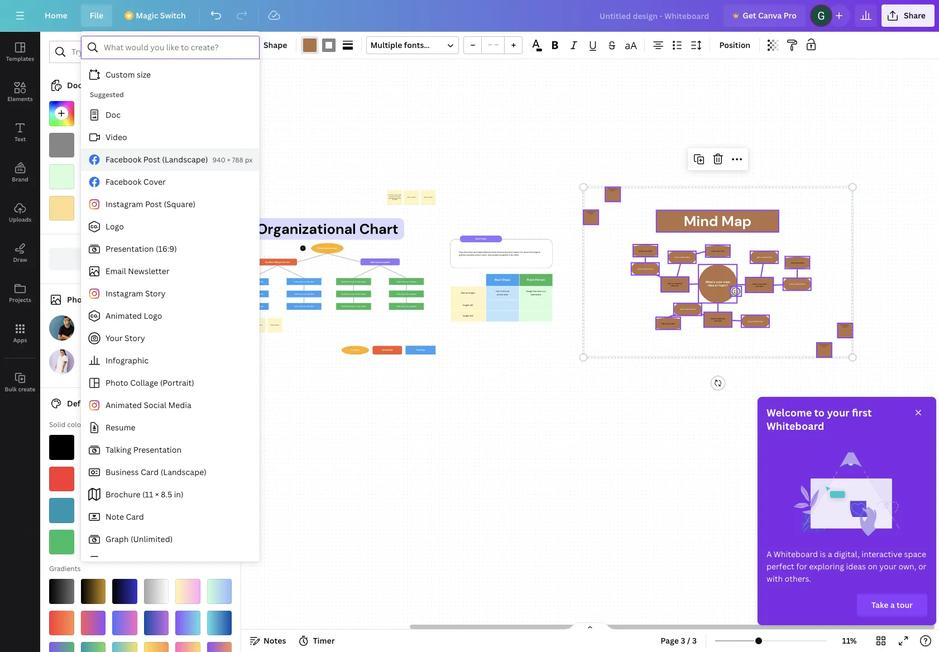 Task type: describe. For each thing, give the bounding box(es) containing it.
2 3 from the left
[[692, 635, 697, 646]]

linear gradient 90°: #000000, #c89116 image
[[81, 579, 106, 604]]

(landscape) for business card (landscape)
[[161, 467, 206, 477]]

notes button
[[246, 632, 291, 650]]

perfect
[[767, 561, 794, 572]]

card for business
[[141, 467, 159, 477]]

photo collage (portrait) link
[[81, 372, 260, 394]]

logo inside 'link'
[[144, 310, 162, 321]]

gradients
[[49, 564, 81, 573]]

dark gray #545454 image
[[81, 435, 106, 460]]

show pages image
[[563, 622, 617, 631]]

linear gradient 90°: #8c52ff, #00bf63 image
[[49, 642, 74, 652]]

to inside welcome to your first whiteboard
[[814, 406, 825, 419]]

graph (unlimited) link
[[81, 528, 260, 550]]

#ffffff, #000000 image
[[530, 49, 542, 51]]

#ae9dc7 image
[[112, 349, 137, 374]]

space
[[904, 549, 926, 559]]

next steps point person
[[495, 278, 545, 282]]

first
[[852, 406, 872, 419]]

projects
[[9, 296, 31, 304]]

shape
[[264, 40, 287, 50]]

facebook for facebook post (landscape)
[[106, 154, 141, 165]]

linear gradient 90°: #000000, #737373 image
[[49, 579, 74, 604]]

linear gradient 90°: #ff3131, #ff914d image
[[49, 610, 74, 635]]

photo for photo colors
[[67, 294, 90, 305]]

0 horizontal spatial #868686 image
[[49, 133, 74, 157]]

post for instagram
[[145, 199, 162, 209]]

0 horizontal spatial logo
[[106, 221, 124, 232]]

cover
[[143, 176, 166, 187]]

brand
[[12, 175, 28, 183]]

instagram post (square) link
[[81, 193, 260, 215]]

#d1c8e4 image
[[81, 349, 106, 374]]

(portrait)
[[160, 377, 194, 388]]

dark gray #545454 image
[[81, 435, 106, 460]]

#ae9dc7 image
[[112, 349, 137, 374]]

yellow #ffde59 image
[[144, 530, 169, 554]]

is
[[820, 549, 826, 559]]

insight #3
[[463, 315, 473, 317]]

#171517 image
[[112, 315, 137, 340]]

shape button
[[246, 36, 292, 54]]

black #000000 image
[[49, 435, 74, 460]]

position
[[719, 40, 750, 50]]

add an insight turn it into an action item
[[461, 290, 509, 296]]

default colors
[[67, 398, 121, 409]]

instagram for instagram post (square)
[[106, 199, 143, 209]]

brochure
[[106, 489, 140, 500]]

next
[[495, 278, 502, 282]]

bulk create button
[[0, 362, 40, 403]]

resume link
[[81, 416, 260, 439]]

email newsletter
[[106, 266, 169, 276]]

colors for default colors
[[97, 398, 121, 409]]

in)
[[174, 489, 183, 500]]

aqua blue #0cc0df image
[[81, 498, 106, 523]]

#929292 image
[[112, 133, 137, 157]]

graph
[[106, 534, 129, 544]]

instagram story
[[106, 288, 166, 299]]

(landscape) for facebook post (landscape)
[[162, 154, 208, 165]]

story for your story
[[125, 333, 145, 343]]

#cfd3da image
[[207, 133, 232, 157]]

templates button
[[0, 32, 40, 72]]

business
[[106, 467, 139, 477]]

position button
[[715, 36, 755, 54]]

insight for insight #3
[[463, 315, 470, 317]]

facebook cover link
[[81, 171, 260, 193]]

logo link
[[81, 215, 260, 238]]

brand button
[[0, 152, 40, 193]]

or
[[918, 561, 926, 572]]

(unlimited)
[[131, 534, 173, 544]]

wallpaper
[[132, 556, 170, 567]]

insight for insight #2
[[463, 304, 470, 306]]

/
[[687, 635, 690, 646]]

document
[[67, 80, 107, 90]]

assign the task to a teammate
[[526, 290, 546, 296]]

email newsletter link
[[81, 260, 260, 282]]

magic switch button
[[117, 4, 195, 27]]

0 vertical spatial presentation
[[106, 243, 154, 254]]

turn
[[496, 290, 500, 293]]

your
[[106, 333, 123, 343]]

templates
[[6, 55, 34, 63]]

home
[[45, 10, 67, 21]]

media
[[168, 400, 191, 410]]

aqua blue #0cc0df image
[[81, 498, 106, 523]]

your inside button
[[122, 253, 139, 264]]

add for add an insight turn it into an action item
[[461, 291, 465, 294]]

#e7e4e3 image
[[144, 349, 169, 374]]

business card (landscape) link
[[81, 461, 260, 483]]

take a tour
[[871, 600, 913, 610]]

main menu bar
[[0, 0, 939, 32]]

linear gradient 90°: #000000, #c89116 image
[[81, 579, 106, 604]]

colors for solid colors
[[67, 420, 87, 429]]

#ffdc90 image
[[49, 196, 74, 221]]

multiple fonts… button
[[366, 36, 459, 54]]

solid colors
[[49, 420, 87, 429]]

grass green #7ed957 image
[[81, 530, 106, 554]]

infographic link
[[81, 349, 260, 372]]

collage
[[130, 377, 158, 388]]

your inside a whiteboard is a digital, interactive space perfect for exploring ideas on your own, or with others.
[[879, 561, 897, 572]]

#bfe4ff image
[[175, 133, 200, 157]]

own,
[[899, 561, 916, 572]]

a
[[767, 549, 772, 559]]

11%
[[842, 635, 857, 646]]

tour
[[897, 600, 913, 610]]

get canva pro
[[743, 10, 797, 21]]

point
[[527, 278, 534, 282]]

add your brand colors button
[[49, 248, 232, 270]]

animated for animated logo
[[106, 310, 142, 321]]

facebook post (landscape) link
[[81, 149, 260, 171]]

welcome
[[767, 406, 812, 419]]

document colors
[[67, 80, 132, 90]]

assign
[[526, 290, 533, 293]]

take a tour button
[[857, 594, 927, 616]]

#f1f1f1 image
[[112, 164, 137, 189]]

text
[[14, 135, 26, 143]]

suggested
[[90, 90, 124, 99]]

bulk create
[[5, 385, 35, 393]]

steps
[[502, 278, 511, 282]]

gray #a6a6a6 image
[[144, 435, 169, 460]]

Design title text field
[[591, 4, 719, 27]]

post for facebook
[[143, 154, 160, 165]]

#000000 image
[[81, 101, 106, 126]]

infographic
[[106, 355, 149, 366]]

ideas
[[846, 561, 866, 572]]



Task type: vqa. For each thing, say whether or not it's contained in the screenshot.
leftmost list
no



Task type: locate. For each thing, give the bounding box(es) containing it.
a right is
[[828, 549, 832, 559]]

add inside add an insight turn it into an action item
[[461, 291, 465, 294]]

canva
[[758, 10, 782, 21]]

interactive
[[862, 549, 902, 559]]

whiteboard inside a whiteboard is a digital, interactive space perfect for exploring ideas on your own, or with others.
[[774, 549, 818, 559]]

2 animated from the top
[[106, 400, 142, 410]]

(landscape) up in)
[[161, 467, 206, 477]]

1 vertical spatial logo
[[144, 310, 162, 321]]

0 horizontal spatial photo
[[67, 294, 90, 305]]

colors for document colors
[[109, 80, 132, 90]]

1 animated from the top
[[106, 310, 142, 321]]

1 horizontal spatial photo
[[106, 377, 128, 388]]

into
[[503, 290, 507, 293]]

side panel tab list
[[0, 32, 40, 403]]

facebook cover
[[106, 176, 166, 187]]

size
[[137, 69, 151, 80]]

timer
[[313, 635, 335, 646]]

linear gradient 90°: #8c52ff, #00bf63 image
[[49, 642, 74, 652]]

linear gradient 90°: #a6a6a6, #ffffff image
[[144, 579, 169, 604], [144, 579, 169, 604]]

1 3 from the left
[[681, 635, 685, 646]]

3 left /
[[681, 635, 685, 646]]

facebook up #ffffff image
[[106, 176, 141, 187]]

#868686 image right text
[[49, 133, 74, 157]]

turquoise blue #5ce1e6 image
[[112, 498, 137, 523]]

0 horizontal spatial an
[[466, 291, 468, 294]]

colors right brand
[[166, 253, 189, 264]]

social
[[144, 400, 166, 410]]

0 horizontal spatial add
[[105, 253, 120, 264]]

1 vertical spatial facebook
[[106, 176, 141, 187]]

linear gradient 90°: #cdffd8, #94b9ff image
[[207, 579, 232, 604]]

#ffccd2 image
[[207, 164, 232, 189], [207, 164, 232, 189]]

draw button
[[0, 233, 40, 273]]

your inside welcome to your first whiteboard
[[827, 406, 850, 419]]

0 vertical spatial a
[[545, 290, 546, 293]]

facebook for facebook cover
[[106, 176, 141, 187]]

#b27146 image
[[303, 39, 317, 52], [303, 39, 317, 52]]

0 horizontal spatial a
[[545, 290, 546, 293]]

0 vertical spatial to
[[542, 290, 544, 293]]

#f1f1f1 image
[[112, 164, 137, 189]]

1 instagram from the top
[[106, 199, 143, 209]]

switch
[[160, 10, 186, 21]]

0 vertical spatial post
[[143, 154, 160, 165]]

gray #737373 image
[[112, 435, 137, 460], [112, 435, 137, 460]]

linear gradient 90°: #0cc0df, #ffde59 image
[[112, 642, 137, 652], [112, 642, 137, 652]]

get canva pro button
[[724, 4, 806, 27]]

instagram post (square)
[[106, 199, 195, 209]]

0 vertical spatial insight
[[463, 304, 470, 306]]

animated inside animated social media link
[[106, 400, 142, 410]]

#f4592f image
[[144, 164, 169, 189], [144, 164, 169, 189]]

linear gradient 90°: #ff3131, #ff914d image
[[49, 610, 74, 635]]

1 vertical spatial animated
[[106, 400, 142, 410]]

story down newsletter
[[145, 288, 166, 299]]

solid
[[49, 420, 65, 429]]

colors up resume
[[97, 398, 121, 409]]

3 right /
[[692, 635, 697, 646]]

#d5fddb image
[[49, 164, 74, 189], [49, 164, 74, 189]]

linear gradient 90°: #fff7ad, #ffa9f9 image
[[175, 579, 200, 604]]

presentation up the email newsletter
[[106, 243, 154, 254]]

0 vertical spatial #868686 image
[[322, 39, 336, 52]]

#8e77f8 image
[[81, 133, 106, 157], [81, 133, 106, 157]]

add up the email
[[105, 253, 120, 264]]

graph (unlimited)
[[106, 534, 173, 544]]

photo collage (portrait)
[[106, 377, 194, 388]]

story right your
[[125, 333, 145, 343]]

1 vertical spatial presentation
[[133, 444, 182, 455]]

to inside assign the task to a teammate
[[542, 290, 544, 293]]

a inside assign the task to a teammate
[[545, 290, 546, 293]]

photo colors
[[67, 294, 115, 305]]

linear gradient 90°: #ffde59, #ff914d image
[[144, 642, 169, 652], [144, 642, 169, 652]]

page 3 / 3 button
[[656, 632, 701, 650]]

video link
[[81, 126, 260, 149]]

(11
[[142, 489, 153, 500]]

linear gradient 90°: #0097b2, #7ed957 image
[[81, 642, 106, 652], [81, 642, 106, 652]]

animated up your story
[[106, 310, 142, 321]]

0 horizontal spatial to
[[542, 290, 544, 293]]

a left tour
[[890, 600, 895, 610]]

talking
[[106, 444, 131, 455]]

post down cover
[[145, 199, 162, 209]]

1 vertical spatial a
[[828, 549, 832, 559]]

your story link
[[81, 327, 260, 349]]

person
[[535, 278, 545, 282]]

2 instagram from the top
[[106, 288, 143, 299]]

photo
[[67, 294, 90, 305], [106, 377, 128, 388]]

welcome to your first whiteboard
[[767, 406, 872, 433]]

linear gradient 90°: #5170ff, #ff66c4 image
[[112, 610, 137, 635], [112, 610, 137, 635]]

0 vertical spatial (landscape)
[[162, 154, 208, 165]]

#000000 image
[[81, 101, 106, 126]]

0 vertical spatial animated
[[106, 310, 142, 321]]

an left insight
[[466, 291, 468, 294]]

#316f86 image
[[144, 315, 169, 340], [144, 315, 169, 340]]

1 horizontal spatial 3
[[692, 635, 697, 646]]

1 horizontal spatial your
[[827, 406, 850, 419]]

#d7daff image
[[81, 164, 106, 189]]

email
[[106, 266, 126, 276]]

add a new color image
[[49, 101, 74, 126], [49, 101, 74, 126]]

text button
[[0, 112, 40, 152]]

create
[[18, 385, 35, 393]]

pro
[[784, 10, 797, 21]]

linear gradient 90°: #5de0e6, #004aad image
[[207, 610, 232, 635]]

Try "blue" or "#00c4cc" search field
[[71, 41, 224, 63]]

#3
[[470, 315, 473, 317]]

#e7e4e3 image
[[144, 349, 169, 374]]

linear gradient 90°: #ff66c4, #ffde59 image
[[175, 642, 200, 652], [175, 642, 200, 652]]

instagram
[[106, 199, 143, 209], [106, 288, 143, 299]]

card up (11
[[141, 467, 159, 477]]

linear gradient 90°: #fff7ad, #ffa9f9 image
[[175, 579, 200, 604]]

an image of a hand placing a sticky note on a whiteboard image
[[767, 442, 927, 549]]

1 vertical spatial to
[[814, 406, 825, 419]]

linear gradient 90°: #000000, #3533cd image
[[112, 579, 137, 604], [112, 579, 137, 604]]

note card
[[106, 511, 144, 522]]

item
[[504, 293, 508, 296]]

linear gradient 90°: #ff5757, #8c52ff image
[[81, 610, 106, 635], [81, 610, 106, 635]]

share button
[[881, 4, 935, 27]]

presentation
[[106, 243, 154, 254], [133, 444, 182, 455]]

1 vertical spatial (landscape)
[[161, 467, 206, 477]]

teammate
[[531, 293, 541, 296]]

#100f0d image
[[112, 101, 137, 126]]

turquoise blue #5ce1e6 image
[[112, 498, 137, 523]]

What would you like to create? search field
[[104, 37, 252, 58]]

talking presentation link
[[81, 439, 260, 461]]

linear gradient 90°: #5de0e6, #004aad image
[[207, 610, 232, 635]]

2 insight from the top
[[463, 315, 470, 317]]

add your brand colors
[[105, 253, 189, 264]]

presentation up business card (landscape)
[[133, 444, 182, 455]]

#cfd3da image
[[207, 133, 232, 157]]

linear gradient 90°: #8c52ff, #5ce1e6 image
[[175, 610, 200, 635], [175, 610, 200, 635]]

instagram story link
[[81, 282, 260, 305]]

to right welcome
[[814, 406, 825, 419]]

#d1c8e4 image
[[81, 349, 106, 374]]

royal blue #5271ff image
[[175, 498, 200, 523], [175, 498, 200, 523]]

insight left #3
[[463, 315, 470, 317]]

#ffffff image
[[112, 196, 137, 221]]

facebook down video
[[106, 154, 141, 165]]

insight left #2
[[463, 304, 470, 306]]

#588ea5 image
[[81, 315, 106, 340], [81, 315, 106, 340]]

1 horizontal spatial #868686 image
[[322, 39, 336, 52]]

action
[[497, 293, 503, 296]]

others.
[[785, 573, 811, 584]]

add inside add your brand colors button
[[105, 253, 120, 264]]

a inside a whiteboard is a digital, interactive space perfect for exploring ideas on your own, or with others.
[[828, 549, 832, 559]]

1 horizontal spatial add
[[461, 291, 465, 294]]

doc link
[[81, 104, 260, 126]]

animated logo link
[[81, 305, 260, 327]]

note card link
[[81, 506, 260, 528]]

1 vertical spatial post
[[145, 199, 162, 209]]

page 3 / 3
[[661, 635, 697, 646]]

brochure (11 × 8.5 in) link
[[81, 483, 260, 506]]

colors
[[109, 80, 132, 90], [166, 253, 189, 264], [92, 294, 115, 305], [97, 398, 121, 409], [67, 420, 87, 429]]

instagram down facebook cover
[[106, 199, 143, 209]]

1 insight from the top
[[463, 304, 470, 306]]

purple #8c52ff image
[[175, 466, 200, 491], [175, 466, 200, 491]]

0 vertical spatial facebook
[[106, 154, 141, 165]]

0 vertical spatial add
[[105, 253, 120, 264]]

1 horizontal spatial to
[[814, 406, 825, 419]]

phone wallpaper
[[106, 556, 170, 567]]

a right task
[[545, 290, 546, 293]]

group
[[464, 36, 523, 54]]

it
[[501, 290, 502, 293]]

1 vertical spatial add
[[461, 291, 465, 294]]

linear gradient 90°: #004aad, #cb6ce6 image
[[144, 610, 169, 635], [144, 610, 169, 635]]

card
[[141, 467, 159, 477], [126, 511, 144, 522]]

#fff5c3 image
[[81, 196, 106, 221], [81, 196, 106, 221]]

0 vertical spatial logo
[[106, 221, 124, 232]]

canva assistant image
[[907, 597, 920, 610]]

(16:9)
[[156, 243, 177, 254]]

animated for animated social media
[[106, 400, 142, 410]]

lime #c1ff72 image
[[112, 530, 137, 554], [112, 530, 137, 554]]

an right into
[[507, 290, 509, 293]]

1 vertical spatial your
[[827, 406, 850, 419]]

colors down the email
[[92, 294, 115, 305]]

home link
[[36, 4, 76, 27]]

linear gradient 90°: #000000, #737373 image
[[49, 579, 74, 604]]

#bfe4ff image
[[175, 133, 200, 157]]

a inside button
[[890, 600, 895, 610]]

card for note
[[126, 511, 144, 522]]

0 horizontal spatial 3
[[681, 635, 685, 646]]

bulk
[[5, 385, 17, 393]]

– – number field
[[485, 39, 501, 52]]

bright red #ff3131 image
[[49, 466, 74, 491], [49, 466, 74, 491]]

add for add your brand colors
[[105, 253, 120, 264]]

#d7daff image
[[81, 164, 106, 189]]

#171517 image
[[112, 315, 137, 340]]

#100f0d image
[[112, 101, 137, 126]]

pink #ff66c4 image
[[112, 466, 137, 491], [112, 466, 137, 491]]

logo down #ffffff image
[[106, 221, 124, 232]]

0 horizontal spatial your
[[122, 253, 139, 264]]

colors left size
[[109, 80, 132, 90]]

add
[[105, 253, 120, 264], [461, 291, 465, 294]]

instagram for instagram story
[[106, 288, 143, 299]]

light blue #38b6ff image
[[144, 498, 169, 523], [144, 498, 169, 523]]

1 vertical spatial card
[[126, 511, 144, 522]]

apps button
[[0, 313, 40, 353]]

your up the email newsletter
[[122, 253, 139, 264]]

add left insight
[[461, 291, 465, 294]]

2 horizontal spatial a
[[890, 600, 895, 610]]

#ffb001 image
[[175, 164, 200, 189], [175, 164, 200, 189]]

0 vertical spatial instagram
[[106, 199, 143, 209]]

insight
[[469, 291, 475, 294]]

grass green #7ed957 image
[[81, 530, 106, 554]]

coral red #ff5757 image
[[81, 466, 106, 491], [81, 466, 106, 491]]

1 horizontal spatial a
[[828, 549, 832, 559]]

logo down instagram story link
[[144, 310, 162, 321]]

1 horizontal spatial an
[[507, 290, 509, 293]]

8.5
[[161, 489, 172, 500]]

to right task
[[542, 290, 544, 293]]

your left first
[[827, 406, 850, 419]]

instagram down the email
[[106, 288, 143, 299]]

#ffdc90 image
[[49, 196, 74, 221]]

#868686 image right shape
[[322, 39, 336, 52]]

presentation inside talking presentation link
[[133, 444, 182, 455]]

black #000000 image
[[49, 435, 74, 460]]

2 vertical spatial your
[[879, 561, 897, 572]]

#a9daff image
[[144, 133, 169, 157], [144, 133, 169, 157]]

animated social media link
[[81, 394, 260, 416]]

post
[[143, 154, 160, 165], [145, 199, 162, 209]]

2 vertical spatial a
[[890, 600, 895, 610]]

yellow #ffde59 image
[[144, 530, 169, 554]]

#868686 image
[[49, 133, 74, 157]]

story for instagram story
[[145, 288, 166, 299]]

uploads button
[[0, 193, 40, 233]]

1 vertical spatial whiteboard
[[774, 549, 818, 559]]

post up cover
[[143, 154, 160, 165]]

0 vertical spatial whiteboard
[[767, 419, 824, 433]]

magic
[[136, 10, 158, 21]]

#ffffff image
[[112, 196, 137, 221]]

1 vertical spatial #868686 image
[[49, 133, 74, 157]]

whiteboard inside welcome to your first whiteboard
[[767, 419, 824, 433]]

linear gradient 90°: #8c52ff, #ff914d image
[[207, 642, 232, 652], [207, 642, 232, 652]]

multiple fonts…
[[370, 40, 430, 50]]

#2
[[470, 304, 473, 306]]

animated logo
[[106, 310, 162, 321]]

#929292 image
[[112, 133, 137, 157]]

digital,
[[834, 549, 860, 559]]

(landscape) down video link
[[162, 154, 208, 165]]

animated up resume
[[106, 400, 142, 410]]

colors inside button
[[166, 253, 189, 264]]

1 vertical spatial insight
[[463, 315, 470, 317]]

your down interactive on the right of page
[[879, 561, 897, 572]]

1 vertical spatial instagram
[[106, 288, 143, 299]]

magenta #cb6ce6 image
[[144, 466, 169, 491], [144, 466, 169, 491]]

1 vertical spatial story
[[125, 333, 145, 343]]

apps
[[13, 336, 27, 344]]

custom
[[106, 69, 135, 80]]

2 facebook from the top
[[106, 176, 141, 187]]

1 horizontal spatial logo
[[144, 310, 162, 321]]

gray #a6a6a6 image
[[144, 435, 169, 460]]

card right note
[[126, 511, 144, 522]]

3
[[681, 635, 685, 646], [692, 635, 697, 646]]

green #00bf63 image
[[49, 530, 74, 554], [49, 530, 74, 554]]

dark turquoise #0097b2 image
[[49, 498, 74, 523], [49, 498, 74, 523]]

2 horizontal spatial your
[[879, 561, 897, 572]]

linear gradient 90°: #cdffd8, #94b9ff image
[[207, 579, 232, 604]]

elements
[[7, 95, 33, 103]]

1 facebook from the top
[[106, 154, 141, 165]]

#868686 image
[[322, 39, 336, 52], [49, 133, 74, 157]]

1 vertical spatial photo
[[106, 377, 128, 388]]

light gray #d9d9d9 image
[[175, 435, 200, 460], [175, 435, 200, 460]]

(square)
[[164, 199, 195, 209]]

0 vertical spatial card
[[141, 467, 159, 477]]

resume
[[106, 422, 135, 433]]

the
[[533, 290, 537, 293]]

photo for photo collage (portrait)
[[106, 377, 128, 388]]

0 vertical spatial photo
[[67, 294, 90, 305]]

animated inside 'animated logo' 'link'
[[106, 310, 142, 321]]

on
[[868, 561, 877, 572]]

default
[[67, 398, 95, 409]]

custom size
[[106, 69, 151, 80]]

0 vertical spatial story
[[145, 288, 166, 299]]

0 vertical spatial your
[[122, 253, 139, 264]]

colors for photo colors
[[92, 294, 115, 305]]

colors right solid
[[67, 420, 87, 429]]

an
[[507, 290, 509, 293], [466, 291, 468, 294]]



